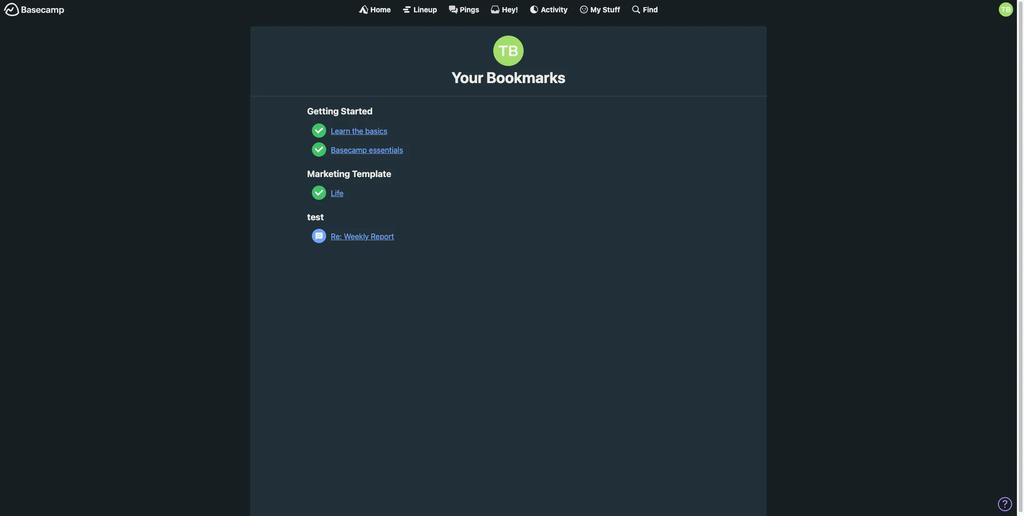 Task type: locate. For each thing, give the bounding box(es) containing it.
basecamp
[[331, 146, 367, 154]]

1 for bookmarks image from the top
[[312, 123, 326, 138]]

re:
[[331, 232, 342, 241]]

basics
[[365, 127, 387, 135]]

for bookmarks image left life
[[312, 186, 326, 200]]

test
[[307, 212, 324, 222]]

for bookmarks image for re: weekly report
[[312, 229, 326, 243]]

main element
[[0, 0, 1017, 19]]

home link
[[359, 5, 391, 14]]

life
[[331, 189, 344, 198]]

activity link
[[530, 5, 568, 14]]

home
[[370, 5, 391, 14]]

weekly
[[344, 232, 369, 241]]

for bookmarks image up for bookmarks image
[[312, 123, 326, 138]]

basecamp essentials link
[[312, 140, 710, 159]]

activity
[[541, 5, 568, 14]]

2 for bookmarks image from the top
[[312, 186, 326, 200]]

for bookmarks image for life
[[312, 186, 326, 200]]

report
[[371, 232, 394, 241]]

switch accounts image
[[4, 2, 65, 17]]

1 vertical spatial for bookmarks image
[[312, 186, 326, 200]]

getting started
[[307, 106, 373, 117]]

my
[[591, 5, 601, 14]]

template
[[352, 168, 391, 179]]

life link
[[312, 184, 710, 203]]

my stuff
[[591, 5, 620, 14]]

my stuff button
[[579, 5, 620, 14]]

essentials
[[369, 146, 403, 154]]

0 vertical spatial for bookmarks image
[[312, 123, 326, 138]]

hey! button
[[491, 5, 518, 14]]

find
[[643, 5, 658, 14]]

learn the basics
[[331, 127, 387, 135]]

for bookmarks image
[[312, 123, 326, 138], [312, 186, 326, 200], [312, 229, 326, 243]]

the
[[352, 127, 363, 135]]

lineup
[[414, 5, 437, 14]]

tim burton image
[[999, 2, 1013, 17]]

your bookmarks
[[452, 68, 566, 86]]

2 vertical spatial for bookmarks image
[[312, 229, 326, 243]]

marketing template link
[[307, 168, 391, 179]]

for bookmarks image
[[312, 142, 326, 157]]

bookmarks
[[487, 68, 566, 86]]

find button
[[632, 5, 658, 14]]

for bookmarks image left re:
[[312, 229, 326, 243]]

3 for bookmarks image from the top
[[312, 229, 326, 243]]



Task type: vqa. For each thing, say whether or not it's contained in the screenshot.
the Report
yes



Task type: describe. For each thing, give the bounding box(es) containing it.
marketing template
[[307, 168, 391, 179]]

basecamp essentials
[[331, 146, 403, 154]]

re: weekly report link
[[312, 227, 710, 246]]

learn
[[331, 127, 350, 135]]

your
[[452, 68, 483, 86]]

marketing
[[307, 168, 350, 179]]

started
[[341, 106, 373, 117]]

pings button
[[449, 5, 479, 14]]

hey!
[[502, 5, 518, 14]]

tim burton image
[[493, 36, 524, 66]]

for bookmarks image for learn the basics
[[312, 123, 326, 138]]

getting started link
[[307, 106, 373, 117]]

lineup link
[[402, 5, 437, 14]]

test link
[[307, 212, 324, 222]]

pings
[[460, 5, 479, 14]]

stuff
[[603, 5, 620, 14]]

re: weekly report
[[331, 232, 394, 241]]

getting
[[307, 106, 339, 117]]

learn the basics link
[[312, 121, 710, 140]]



